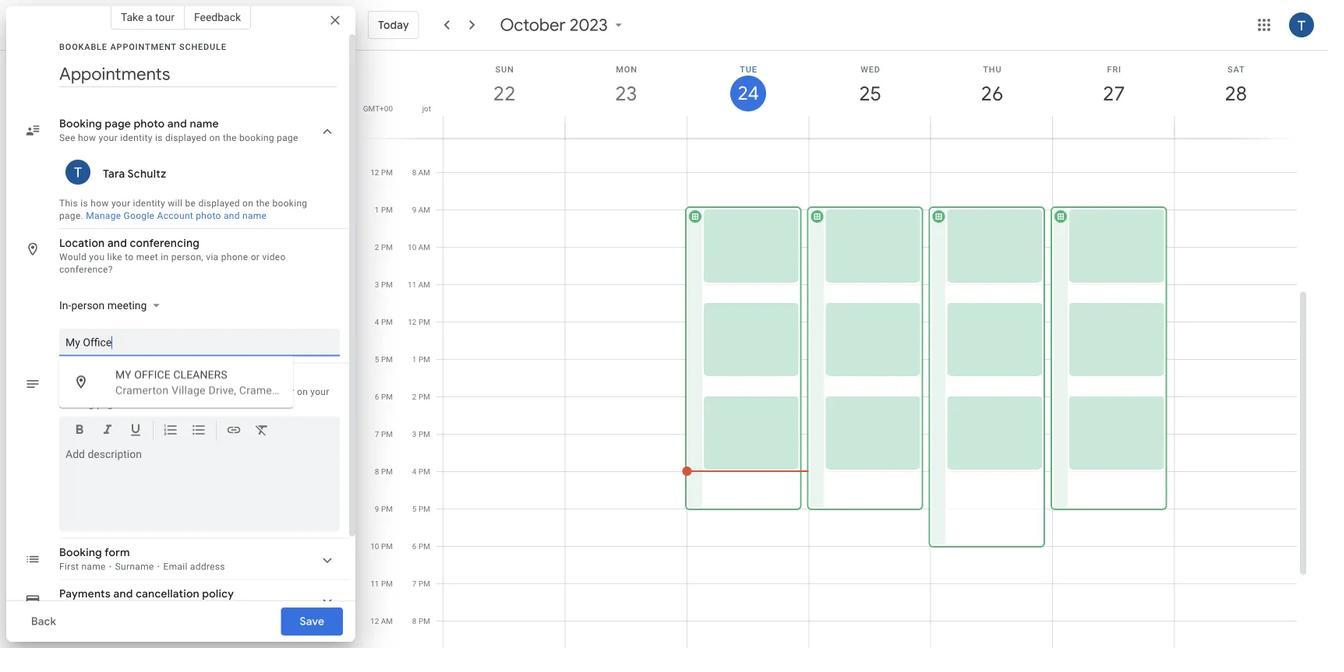 Task type: describe. For each thing, give the bounding box(es) containing it.
0 vertical spatial 5 pm
[[375, 355, 393, 364]]

in inside location and conferencing would you like to meet in person, via phone or video conference?
[[161, 252, 169, 263]]

address
[[190, 562, 225, 573]]

1 vertical spatial 5
[[412, 505, 417, 514]]

fri
[[1108, 64, 1122, 74]]

underline image
[[128, 422, 143, 440]]

9 am
[[412, 205, 430, 215]]

location
[[59, 236, 105, 250]]

and inside the booking page photo and name see how your identity is displayed on the booking page
[[168, 117, 187, 131]]

explains
[[129, 386, 165, 397]]

email address
[[163, 562, 225, 573]]

payments
[[59, 587, 111, 601]]

26
[[980, 81, 1003, 106]]

october
[[500, 14, 566, 36]]

1 vertical spatial 6
[[412, 542, 417, 552]]

surname
[[115, 562, 154, 573]]

booking for booking page photo and name see how your identity is displayed on the booking page
[[59, 117, 102, 131]]

insert link image
[[226, 422, 242, 440]]

name inside the booking page photo and name see how your identity is displayed on the booking page
[[190, 117, 219, 131]]

23 column header
[[565, 51, 688, 138]]

1 horizontal spatial 1 pm
[[412, 355, 430, 364]]

manage
[[86, 211, 121, 221]]

booking inside "this is how your identity will be displayed on the booking page."
[[272, 198, 307, 209]]

booking for booking form
[[59, 546, 102, 560]]

cramerton
[[115, 384, 169, 397]]

displayed inside "this is how your identity will be displayed on the booking page."
[[198, 198, 240, 209]]

0 vertical spatial 12 pm
[[371, 168, 393, 177]]

phone
[[221, 252, 248, 263]]

today
[[378, 18, 409, 32]]

today button
[[368, 6, 419, 44]]

11 pm
[[371, 580, 393, 589]]

25 column header
[[809, 51, 931, 138]]

cancellation
[[136, 587, 200, 601]]

that
[[109, 386, 126, 397]]

description
[[59, 371, 120, 385]]

0 vertical spatial 12
[[371, 168, 379, 177]]

tara
[[103, 167, 125, 181]]

like
[[107, 252, 122, 263]]

location and conferencing would you like to meet in person, via phone or video conference?
[[59, 236, 286, 275]]

bookable
[[59, 42, 108, 51]]

booking form
[[59, 546, 130, 560]]

0 vertical spatial 11 am
[[370, 131, 393, 140]]

9 pm
[[375, 505, 393, 514]]

sun 22
[[492, 64, 515, 106]]

1 vertical spatial 7
[[375, 430, 379, 439]]

video
[[262, 252, 286, 263]]

page for booking
[[277, 133, 298, 143]]

would
[[59, 252, 87, 263]]

1 vertical spatial 11 am
[[408, 280, 430, 290]]

and inside location and conferencing would you like to meet in person, via phone or video conference?
[[108, 236, 127, 250]]

25
[[858, 81, 881, 106]]

0 vertical spatial 11
[[370, 131, 379, 140]]

Description text field
[[65, 448, 334, 526]]

office
[[134, 369, 171, 381]]

1 vertical spatial 4
[[412, 467, 417, 477]]

account
[[157, 211, 193, 221]]

the inside the booking page photo and name see how your identity is displayed on the booking page
[[223, 133, 237, 143]]

back
[[31, 615, 56, 629]]

bold image
[[72, 422, 87, 440]]

your inside the booking page photo and name see how your identity is displayed on the booking page
[[99, 133, 118, 143]]

is inside the booking page photo and name see how your identity is displayed on the booking page
[[155, 133, 163, 143]]

0 horizontal spatial 2
[[375, 243, 379, 252]]

feedback button
[[185, 5, 251, 30]]

first
[[59, 562, 79, 573]]

27
[[1102, 81, 1125, 106]]

remove formatting image
[[254, 422, 270, 440]]

this inside description add a note that explains your service. this will appear on your booking page and in confirmation emails.
[[226, 386, 244, 397]]

take a tour
[[121, 11, 175, 23]]

on for name
[[209, 133, 220, 143]]

28
[[1224, 81, 1246, 106]]

0 vertical spatial 1
[[375, 205, 379, 215]]

my office cleaners cramerton village drive, cramerton, nc, usa
[[115, 369, 340, 397]]

fri 27
[[1102, 64, 1125, 106]]

a inside description add a note that explains your service. this will appear on your booking page and in confirmation emails.
[[79, 386, 84, 397]]

emails.
[[209, 399, 240, 410]]

you
[[89, 252, 105, 263]]

or
[[251, 252, 260, 263]]

note
[[87, 386, 106, 397]]

usa
[[318, 384, 340, 397]]

gmt+00
[[363, 104, 393, 113]]

7 am
[[412, 131, 430, 140]]

1 vertical spatial name
[[242, 211, 267, 221]]

and inside payments and cancellation policy dropdown button
[[113, 587, 133, 601]]

28 column header
[[1175, 51, 1297, 138]]

friday, 27 october element
[[1096, 76, 1132, 111]]

0 horizontal spatial 4 pm
[[375, 318, 393, 327]]

in-
[[59, 299, 71, 312]]

nc,
[[298, 384, 315, 397]]

8 am
[[412, 168, 430, 177]]

form
[[105, 546, 130, 560]]

payments and cancellation policy button
[[53, 584, 346, 618]]

in-person meeting button
[[53, 292, 166, 320]]

thursday, 26 october element
[[974, 76, 1010, 111]]

0 vertical spatial 5
[[375, 355, 379, 364]]

am up 9 am
[[418, 168, 430, 177]]

sun
[[496, 64, 514, 74]]

1 vertical spatial 2
[[412, 393, 417, 402]]

1 horizontal spatial 3
[[412, 430, 417, 439]]

in-person meeting
[[59, 299, 147, 312]]

0 vertical spatial 3
[[375, 280, 379, 290]]

tue
[[740, 64, 758, 74]]

booking page photo and name see how your identity is displayed on the booking page
[[59, 117, 298, 143]]

confirmation
[[150, 399, 206, 410]]

2023
[[570, 14, 608, 36]]

0 horizontal spatial 7 pm
[[375, 430, 393, 439]]

1 vertical spatial 5 pm
[[412, 505, 430, 514]]

10 for 10 am
[[408, 243, 417, 252]]

service.
[[189, 386, 223, 397]]

google
[[124, 211, 155, 221]]

the inside "this is how your identity will be displayed on the booking page."
[[256, 198, 270, 209]]

grid containing 22
[[362, 51, 1310, 649]]

add
[[59, 386, 77, 397]]

conference?
[[59, 264, 113, 275]]

0 horizontal spatial 3 pm
[[375, 280, 393, 290]]

sat
[[1228, 64, 1245, 74]]

manage google account photo and name
[[86, 211, 267, 221]]

bulleted list image
[[191, 422, 207, 440]]

wed
[[861, 64, 881, 74]]

photo inside the booking page photo and name see how your identity is displayed on the booking page
[[134, 117, 165, 131]]

1 horizontal spatial photo
[[196, 211, 221, 221]]

0 vertical spatial 6 pm
[[375, 393, 393, 402]]

1 vertical spatial 11
[[408, 280, 417, 290]]

am down 11 pm
[[381, 617, 393, 626]]

0 horizontal spatial 2 pm
[[375, 243, 393, 252]]

0 vertical spatial 6
[[375, 393, 379, 402]]

1 horizontal spatial 1
[[412, 355, 417, 364]]

wednesday, 25 october element
[[853, 76, 888, 111]]

tour
[[155, 11, 175, 23]]

feedback
[[194, 11, 241, 23]]

is inside "this is how your identity will be displayed on the booking page."
[[81, 198, 88, 209]]

wed 25
[[858, 64, 881, 106]]

drive,
[[209, 384, 236, 397]]

village
[[172, 384, 206, 397]]

in inside description add a note that explains your service. this will appear on your booking page and in confirmation emails.
[[140, 399, 147, 410]]

booking for that
[[59, 399, 94, 410]]

10 am
[[408, 243, 430, 252]]



Task type: locate. For each thing, give the bounding box(es) containing it.
identity
[[120, 133, 153, 143], [133, 198, 165, 209]]

identity inside the booking page photo and name see how your identity is displayed on the booking page
[[120, 133, 153, 143]]

1 horizontal spatial 5
[[412, 505, 417, 514]]

booking
[[239, 133, 274, 143], [272, 198, 307, 209], [59, 399, 94, 410]]

1 vertical spatial 4 pm
[[412, 467, 430, 477]]

2 booking from the top
[[59, 546, 102, 560]]

on for that
[[297, 386, 308, 397]]

0 vertical spatial 8
[[412, 168, 417, 177]]

1 horizontal spatial 5 pm
[[412, 505, 430, 514]]

1 vertical spatial 9
[[375, 505, 379, 514]]

the
[[223, 133, 237, 143], [256, 198, 270, 209]]

page inside description add a note that explains your service. this will appear on your booking page and in confirmation emails.
[[97, 399, 118, 410]]

1 horizontal spatial 2
[[412, 393, 417, 402]]

1 vertical spatial 3 pm
[[412, 430, 430, 439]]

person,
[[171, 252, 203, 263]]

your
[[99, 133, 118, 143], [111, 198, 130, 209], [168, 386, 187, 397], [311, 386, 329, 397]]

this inside "this is how your identity will be displayed on the booking page."
[[59, 198, 78, 209]]

9
[[412, 205, 417, 215], [375, 505, 379, 514]]

8 up the 9 pm
[[375, 467, 379, 477]]

page.
[[59, 211, 83, 221]]

name
[[190, 117, 219, 131], [242, 211, 267, 221], [81, 562, 106, 573]]

sunday, 22 october element
[[487, 76, 523, 111]]

and inside description add a note that explains your service. this will appear on your booking page and in confirmation emails.
[[121, 399, 137, 410]]

12 down 11 pm
[[370, 617, 379, 626]]

6 pm
[[375, 393, 393, 402], [412, 542, 430, 552]]

a right add
[[79, 386, 84, 397]]

booking inside the booking page photo and name see how your identity is displayed on the booking page
[[239, 133, 274, 143]]

7 up 8 am
[[412, 131, 417, 140]]

0 vertical spatial 1 pm
[[375, 205, 393, 215]]

Add title text field
[[59, 62, 337, 86]]

1 horizontal spatial 4 pm
[[412, 467, 430, 477]]

on
[[209, 133, 220, 143], [243, 198, 254, 209], [297, 386, 308, 397]]

9 up 10 am
[[412, 205, 417, 215]]

8 pm up the 9 pm
[[375, 467, 393, 477]]

1 vertical spatial in
[[140, 399, 147, 410]]

0 vertical spatial a
[[147, 11, 152, 23]]

sat 28
[[1224, 64, 1246, 106]]

2 vertical spatial 7
[[412, 580, 417, 589]]

person
[[71, 299, 105, 312]]

9 for 9 pm
[[375, 505, 379, 514]]

0 horizontal spatial 3
[[375, 280, 379, 290]]

will inside description add a note that explains your service. this will appear on your booking page and in confirmation emails.
[[247, 386, 262, 397]]

1 horizontal spatial the
[[256, 198, 270, 209]]

0 vertical spatial 4
[[375, 318, 379, 327]]

october 2023 button
[[494, 14, 633, 36]]

how
[[78, 133, 96, 143], [91, 198, 109, 209]]

2 horizontal spatial name
[[242, 211, 267, 221]]

8 pm right the 12 am
[[412, 617, 430, 626]]

cramerton,
[[239, 384, 295, 397]]

1 horizontal spatial 7 pm
[[412, 580, 430, 589]]

1 vertical spatial booking
[[59, 546, 102, 560]]

booking up first name
[[59, 546, 102, 560]]

12 down 10 am
[[408, 318, 417, 327]]

and
[[168, 117, 187, 131], [224, 211, 240, 221], [108, 236, 127, 250], [121, 399, 137, 410], [113, 587, 133, 601]]

0 vertical spatial booking
[[239, 133, 274, 143]]

and down surname
[[113, 587, 133, 601]]

0 vertical spatial this
[[59, 198, 78, 209]]

0 vertical spatial identity
[[120, 133, 153, 143]]

0 vertical spatial 2
[[375, 243, 379, 252]]

a left tour
[[147, 11, 152, 23]]

Location text field
[[65, 329, 334, 357]]

2 vertical spatial 12
[[370, 617, 379, 626]]

numbered list image
[[163, 422, 179, 440]]

1 horizontal spatial name
[[190, 117, 219, 131]]

on inside the booking page photo and name see how your identity is displayed on the booking page
[[209, 133, 220, 143]]

0 horizontal spatial on
[[209, 133, 220, 143]]

9 up 10 pm
[[375, 505, 379, 514]]

a inside the take a tour button
[[147, 11, 152, 23]]

0 horizontal spatial is
[[81, 198, 88, 209]]

6
[[375, 393, 379, 402], [412, 542, 417, 552]]

booking inside the booking page photo and name see how your identity is displayed on the booking page
[[59, 117, 102, 131]]

your up the confirmation
[[168, 386, 187, 397]]

am down gmt+00
[[381, 131, 393, 140]]

7 pm up the 9 pm
[[375, 430, 393, 439]]

10
[[408, 243, 417, 252], [371, 542, 379, 552]]

1 horizontal spatial in
[[161, 252, 169, 263]]

2 vertical spatial 11
[[371, 580, 379, 589]]

option
[[59, 357, 340, 402]]

in down explains
[[140, 399, 147, 410]]

2
[[375, 243, 379, 252], [412, 393, 417, 402]]

2 vertical spatial on
[[297, 386, 308, 397]]

this is how your identity will be displayed on the booking page.
[[59, 198, 307, 221]]

0 horizontal spatial this
[[59, 198, 78, 209]]

the down add title text box
[[223, 133, 237, 143]]

8 right the 12 am
[[412, 617, 417, 626]]

1 horizontal spatial 9
[[412, 205, 417, 215]]

am down jot
[[418, 131, 430, 140]]

will
[[168, 198, 183, 209], [247, 386, 262, 397]]

a
[[147, 11, 152, 23], [79, 386, 84, 397]]

6 right usa
[[375, 393, 379, 402]]

your up manage in the left top of the page
[[111, 198, 130, 209]]

photo
[[134, 117, 165, 131], [196, 211, 221, 221]]

1 vertical spatial page
[[277, 133, 298, 143]]

email
[[163, 562, 188, 573]]

identity up tara schultz on the left top of page
[[120, 133, 153, 143]]

1 vertical spatial 7 pm
[[412, 580, 430, 589]]

0 vertical spatial how
[[78, 133, 96, 143]]

how up manage in the left top of the page
[[91, 198, 109, 209]]

name down add title text box
[[190, 117, 219, 131]]

22
[[492, 81, 515, 106]]

0 horizontal spatial 5 pm
[[375, 355, 393, 364]]

24
[[737, 81, 758, 106]]

8 pm
[[375, 467, 393, 477], [412, 617, 430, 626]]

back button
[[19, 603, 69, 641]]

on up or
[[243, 198, 254, 209]]

1 horizontal spatial is
[[155, 133, 163, 143]]

2 vertical spatial 8
[[412, 617, 417, 626]]

12
[[371, 168, 379, 177], [408, 318, 417, 327], [370, 617, 379, 626]]

26 column header
[[931, 51, 1053, 138]]

am down 8 am
[[418, 205, 430, 215]]

22 column header
[[443, 51, 566, 138]]

policy
[[202, 587, 234, 601]]

1 vertical spatial a
[[79, 386, 84, 397]]

0 vertical spatial page
[[105, 117, 131, 131]]

booking for name
[[239, 133, 274, 143]]

0 vertical spatial 10
[[408, 243, 417, 252]]

how inside the booking page photo and name see how your identity is displayed on the booking page
[[78, 133, 96, 143]]

8
[[412, 168, 417, 177], [375, 467, 379, 477], [412, 617, 417, 626]]

1 horizontal spatial 11 am
[[408, 280, 430, 290]]

1 horizontal spatial on
[[243, 198, 254, 209]]

name up or
[[242, 211, 267, 221]]

mon
[[616, 64, 638, 74]]

manage google account photo and name link
[[86, 211, 267, 221]]

1 horizontal spatial 6
[[412, 542, 417, 552]]

on inside description add a note that explains your service. this will appear on your booking page and in confirmation emails.
[[297, 386, 308, 397]]

monday, 23 october element
[[609, 76, 644, 111]]

will inside "this is how your identity will be displayed on the booking page."
[[168, 198, 183, 209]]

on right appear
[[297, 386, 308, 397]]

displayed right 'be'
[[198, 198, 240, 209]]

0 horizontal spatial 8 pm
[[375, 467, 393, 477]]

and up like
[[108, 236, 127, 250]]

conferencing
[[130, 236, 200, 250]]

appear
[[264, 386, 294, 397]]

appointment
[[110, 42, 177, 51]]

my
[[115, 369, 131, 381]]

0 vertical spatial will
[[168, 198, 183, 209]]

0 horizontal spatial 1 pm
[[375, 205, 393, 215]]

meet
[[136, 252, 158, 263]]

0 vertical spatial 7
[[412, 131, 417, 140]]

1 horizontal spatial this
[[226, 386, 244, 397]]

1 vertical spatial 12
[[408, 318, 417, 327]]

your up tara
[[99, 133, 118, 143]]

1 booking from the top
[[59, 117, 102, 131]]

11 am down gmt+00
[[370, 131, 393, 140]]

take
[[121, 11, 144, 23]]

be
[[185, 198, 196, 209]]

9 for 9 am
[[412, 205, 417, 215]]

23
[[614, 81, 637, 106]]

photo up schultz
[[134, 117, 165, 131]]

1 vertical spatial on
[[243, 198, 254, 209]]

page for description
[[97, 399, 118, 410]]

and down that
[[121, 399, 137, 410]]

7 right 11 pm
[[412, 580, 417, 589]]

1 horizontal spatial 3 pm
[[412, 430, 430, 439]]

11 up the 12 am
[[371, 580, 379, 589]]

1 horizontal spatial 8 pm
[[412, 617, 430, 626]]

0 vertical spatial name
[[190, 117, 219, 131]]

2 vertical spatial page
[[97, 399, 118, 410]]

0 vertical spatial 3 pm
[[375, 280, 393, 290]]

saturday, 28 october element
[[1218, 76, 1254, 111]]

0 horizontal spatial name
[[81, 562, 106, 573]]

0 vertical spatial booking
[[59, 117, 102, 131]]

1 horizontal spatial 6 pm
[[412, 542, 430, 552]]

1 vertical spatial is
[[81, 198, 88, 209]]

1 horizontal spatial a
[[147, 11, 152, 23]]

2 vertical spatial booking
[[59, 399, 94, 410]]

schedule
[[179, 42, 227, 51]]

option containing my office cleaners
[[59, 357, 340, 402]]

description add a note that explains your service. this will appear on your booking page and in confirmation emails.
[[59, 371, 329, 410]]

italic image
[[100, 422, 115, 440]]

tuesday, 24 october, today element
[[731, 76, 766, 111]]

0 vertical spatial is
[[155, 133, 163, 143]]

24 column header
[[687, 51, 809, 138]]

thu 26
[[980, 64, 1003, 106]]

0 horizontal spatial 11 am
[[370, 131, 393, 140]]

mon 23
[[614, 64, 638, 106]]

the up or
[[256, 198, 270, 209]]

cleaners
[[173, 369, 227, 381]]

your inside "this is how your identity will be displayed on the booking page."
[[111, 198, 130, 209]]

this up page.
[[59, 198, 78, 209]]

first name
[[59, 562, 106, 573]]

will up account
[[168, 198, 183, 209]]

12 pm left 8 am
[[371, 168, 393, 177]]

7 pm right 11 pm
[[412, 580, 430, 589]]

name down 'booking form'
[[81, 562, 106, 573]]

on inside "this is how your identity will be displayed on the booking page."
[[243, 198, 254, 209]]

4 pm
[[375, 318, 393, 327], [412, 467, 430, 477]]

on down add title text box
[[209, 133, 220, 143]]

in
[[161, 252, 169, 263], [140, 399, 147, 410]]

6 pm right usa
[[375, 393, 393, 402]]

27 column header
[[1053, 51, 1175, 138]]

and up the phone
[[224, 211, 240, 221]]

7 up the 9 pm
[[375, 430, 379, 439]]

6 pm right 10 pm
[[412, 542, 430, 552]]

this up emails.
[[226, 386, 244, 397]]

11 am down 10 am
[[408, 280, 430, 290]]

1 vertical spatial 3
[[412, 430, 417, 439]]

your right appear
[[311, 386, 329, 397]]

0 horizontal spatial 12 pm
[[371, 168, 393, 177]]

1 vertical spatial 8 pm
[[412, 617, 430, 626]]

identity up google
[[133, 198, 165, 209]]

10 pm
[[371, 542, 393, 552]]

schultz
[[128, 167, 166, 181]]

bookable appointment schedule
[[59, 42, 227, 51]]

booking inside description add a note that explains your service. this will appear on your booking page and in confirmation emails.
[[59, 399, 94, 410]]

10 down 9 am
[[408, 243, 417, 252]]

1 vertical spatial 2 pm
[[412, 393, 430, 402]]

0 vertical spatial 2 pm
[[375, 243, 393, 252]]

thu
[[983, 64, 1002, 74]]

0 vertical spatial in
[[161, 252, 169, 263]]

page
[[105, 117, 131, 131], [277, 133, 298, 143], [97, 399, 118, 410]]

to
[[125, 252, 134, 263]]

5
[[375, 355, 379, 364], [412, 505, 417, 514]]

jot
[[422, 104, 431, 113]]

12 pm down 10 am
[[408, 318, 430, 327]]

in down conferencing
[[161, 252, 169, 263]]

is up page.
[[81, 198, 88, 209]]

0 vertical spatial photo
[[134, 117, 165, 131]]

1 vertical spatial 1
[[412, 355, 417, 364]]

via
[[206, 252, 219, 263]]

4
[[375, 318, 379, 327], [412, 467, 417, 477]]

is
[[155, 133, 163, 143], [81, 198, 88, 209]]

12 am
[[370, 617, 393, 626]]

how inside "this is how your identity will be displayed on the booking page."
[[91, 198, 109, 209]]

1 vertical spatial will
[[247, 386, 262, 397]]

booking up see
[[59, 117, 102, 131]]

6 right 10 pm
[[412, 542, 417, 552]]

how right see
[[78, 133, 96, 143]]

displayed inside the booking page photo and name see how your identity is displayed on the booking page
[[165, 133, 207, 143]]

1 horizontal spatial 4
[[412, 467, 417, 477]]

displayed up schultz
[[165, 133, 207, 143]]

11 down 10 am
[[408, 280, 417, 290]]

grid
[[362, 51, 1310, 649]]

0 horizontal spatial 9
[[375, 505, 379, 514]]

identity inside "this is how your identity will be displayed on the booking page."
[[133, 198, 165, 209]]

0 horizontal spatial a
[[79, 386, 84, 397]]

tue 24
[[737, 64, 758, 106]]

1 vertical spatial 10
[[371, 542, 379, 552]]

see
[[59, 133, 75, 143]]

10 for 10 pm
[[371, 542, 379, 552]]

will left appear
[[247, 386, 262, 397]]

october 2023
[[500, 14, 608, 36]]

this
[[59, 198, 78, 209], [226, 386, 244, 397]]

1 horizontal spatial 12 pm
[[408, 318, 430, 327]]

0 vertical spatial 7 pm
[[375, 430, 393, 439]]

am
[[381, 131, 393, 140], [418, 131, 430, 140], [418, 168, 430, 177], [418, 205, 430, 215], [418, 243, 430, 252], [418, 280, 430, 290], [381, 617, 393, 626]]

0 vertical spatial 9
[[412, 205, 417, 215]]

10 up 11 pm
[[371, 542, 379, 552]]

and down add title text box
[[168, 117, 187, 131]]

am down 9 am
[[418, 243, 430, 252]]

0 horizontal spatial 6
[[375, 393, 379, 402]]

1
[[375, 205, 379, 215], [412, 355, 417, 364]]

formatting options toolbar
[[59, 417, 340, 450]]

8 up 9 am
[[412, 168, 417, 177]]

1 vertical spatial 12 pm
[[408, 318, 430, 327]]

1 horizontal spatial 2 pm
[[412, 393, 430, 402]]

tara schultz
[[103, 167, 166, 181]]

11 am
[[370, 131, 393, 140], [408, 280, 430, 290]]

am down 10 am
[[418, 280, 430, 290]]

is up schultz
[[155, 133, 163, 143]]

11 down gmt+00
[[370, 131, 379, 140]]

12 left 8 am
[[371, 168, 379, 177]]

photo right account
[[196, 211, 221, 221]]

1 vertical spatial 8
[[375, 467, 379, 477]]

0 horizontal spatial photo
[[134, 117, 165, 131]]

0 vertical spatial 8 pm
[[375, 467, 393, 477]]

0 horizontal spatial the
[[223, 133, 237, 143]]

payments and cancellation policy
[[59, 587, 234, 601]]

1 vertical spatial booking
[[272, 198, 307, 209]]



Task type: vqa. For each thing, say whether or not it's contained in the screenshot.
row containing 48
no



